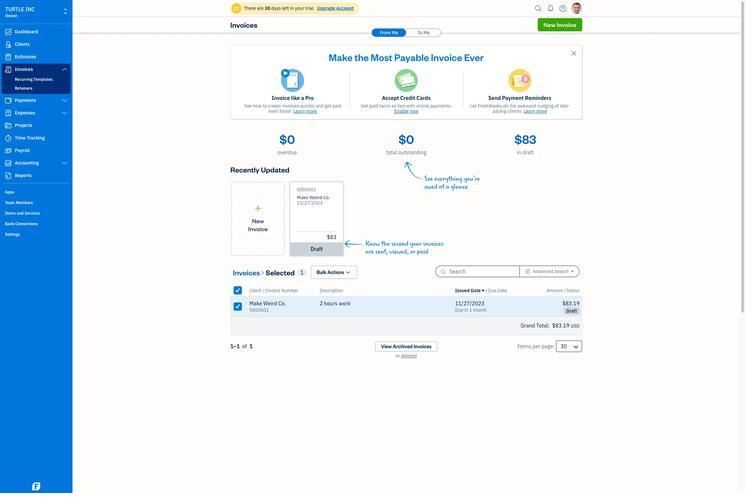 Task type: vqa. For each thing, say whether or not it's contained in the screenshot.


Task type: describe. For each thing, give the bounding box(es) containing it.
total
[[537, 322, 548, 329]]

paid inside accept credit cards get paid twice as fast with online payments. enable now
[[370, 103, 379, 109]]

issued date
[[455, 287, 481, 293]]

1 vertical spatial new invoice
[[248, 217, 268, 232]]

clients link
[[2, 39, 71, 50]]

description link
[[320, 287, 344, 293]]

paid inside know the second your invoices are sent, viewed, or paid
[[417, 248, 429, 256]]

invoice left 'ever'
[[431, 51, 463, 63]]

of inside let freshbooks do the awkward nudging of late- paying clients.
[[555, 103, 559, 109]]

expense image
[[4, 110, 12, 116]]

the for know the second your invoices are sent, viewed, or paid
[[382, 240, 390, 248]]

deleted link
[[401, 353, 417, 359]]

fast
[[398, 103, 405, 109]]

clients.
[[508, 108, 523, 114]]

recently
[[231, 165, 260, 174]]

check image for description link
[[235, 287, 241, 293]]

reports link
[[2, 170, 71, 182]]

connections
[[15, 221, 38, 226]]

actions
[[328, 269, 344, 275]]

project image
[[4, 122, 12, 129]]

recurring
[[15, 77, 33, 82]]

items for items per page:
[[518, 343, 532, 350]]

upgrade
[[317, 5, 335, 11]]

$0 total outstanding
[[386, 131, 427, 156]]

get
[[361, 103, 368, 109]]

client link
[[250, 287, 263, 293]]

items and services link
[[2, 208, 71, 218]]

view archived invoices link
[[375, 341, 438, 352]]

bulk
[[317, 269, 327, 275]]

search
[[555, 268, 569, 274]]

$0 overdue
[[278, 131, 297, 156]]

make the most payable invoice ever
[[329, 51, 484, 63]]

amount / status
[[547, 287, 580, 293]]

timer image
[[4, 135, 12, 141]]

status link
[[567, 287, 580, 293]]

1 horizontal spatial due
[[488, 287, 497, 293]]

Items per page: field
[[556, 340, 583, 352]]

know the second your invoices are sent, viewed, or paid
[[366, 240, 444, 256]]

invoices inside "view archived invoices or deleted"
[[414, 343, 432, 350]]

payments link
[[2, 95, 71, 107]]

in inside 11/27/2023 due in 1 month
[[465, 307, 469, 313]]

and inside see how to create invoices quickly and get paid even faster.
[[316, 103, 324, 109]]

payroll link
[[2, 145, 71, 157]]

from
[[380, 30, 391, 36]]

learn more for reminders
[[524, 108, 547, 114]]

invoices for even
[[282, 103, 299, 109]]

1 horizontal spatial caretdown image
[[571, 269, 574, 274]]

$83 for $83
[[327, 234, 337, 240]]

0000001 inside "make weird co. 0000001"
[[250, 307, 269, 313]]

make inside 0000001 make weird co. 11/27/2023
[[297, 195, 309, 200]]

new invoice link for know the second your invoices are sent, viewed, or paid
[[231, 182, 285, 256]]

members
[[16, 200, 33, 205]]

advanced search button
[[520, 266, 579, 277]]

left
[[282, 5, 289, 11]]

0 horizontal spatial in
[[290, 5, 294, 11]]

draft inside $83 in draft
[[523, 149, 534, 156]]

go to help image
[[558, 3, 569, 13]]

0 vertical spatial new invoice
[[544, 21, 577, 28]]

settings link
[[2, 229, 71, 239]]

or inside "view archived invoices or deleted"
[[396, 353, 400, 359]]

the inside let freshbooks do the awkward nudging of late- paying clients.
[[510, 103, 517, 109]]

co. inside "make weird co. 0000001"
[[279, 300, 286, 307]]

to
[[263, 103, 267, 109]]

apps link
[[2, 187, 71, 197]]

overdue
[[278, 149, 297, 156]]

0 vertical spatial $83.19
[[563, 300, 580, 307]]

11/27/2023 inside 11/27/2023 due in 1 month
[[455, 300, 485, 307]]

services
[[25, 211, 40, 216]]

invoice like a pro
[[272, 95, 314, 101]]

grand
[[521, 322, 535, 329]]

bulk actions
[[317, 269, 344, 275]]

issued
[[455, 287, 470, 293]]

make weird co. 0000001
[[250, 300, 286, 313]]

second
[[392, 240, 409, 248]]

co. inside 0000001 make weird co. 11/27/2023
[[323, 195, 330, 200]]

upgrade account link
[[316, 5, 354, 11]]

recurring templates
[[15, 77, 53, 82]]

2 / from the left
[[486, 287, 488, 293]]

status
[[567, 287, 580, 293]]

1 vertical spatial $83.19
[[553, 322, 570, 329]]

2 vertical spatial 1
[[250, 343, 253, 350]]

1 vertical spatial of
[[243, 343, 247, 350]]

let freshbooks do the awkward nudging of late- paying clients.
[[470, 103, 570, 114]]

and inside main element
[[17, 211, 24, 216]]

$83 for $83 in draft
[[515, 131, 537, 147]]

0 vertical spatial new
[[544, 21, 556, 28]]

make for make the most payable invoice ever
[[329, 51, 353, 63]]

account
[[337, 5, 354, 11]]

settings
[[5, 232, 20, 237]]

weird inside 0000001 make weird co. 11/27/2023
[[310, 195, 322, 200]]

there are 30 days left in your trial. upgrade account
[[244, 5, 354, 11]]

chevron large down image for invoices
[[62, 67, 68, 72]]

Search text field
[[450, 266, 509, 277]]

even
[[269, 108, 279, 114]]

total
[[386, 149, 397, 156]]

0 vertical spatial 30
[[265, 5, 270, 11]]

1 inside 11/27/2023 due in 1 month
[[470, 307, 472, 313]]

create
[[268, 103, 281, 109]]

0 vertical spatial a
[[301, 95, 304, 101]]

1–1
[[231, 343, 240, 350]]

learn more for a
[[294, 108, 317, 114]]

close image
[[570, 49, 578, 57]]

chevron large down image
[[62, 98, 68, 103]]

0 horizontal spatial your
[[295, 5, 304, 11]]

enable
[[395, 108, 409, 114]]

paid inside see how to create invoices quickly and get paid even faster.
[[333, 103, 342, 109]]

twice
[[380, 103, 391, 109]]

see for see everything you're owed at a glance
[[425, 175, 433, 183]]

selected
[[266, 268, 295, 277]]

projects link
[[2, 120, 71, 132]]

dashboard image
[[4, 29, 12, 35]]

1–1 of 1
[[231, 343, 253, 350]]

accept credit cards image
[[395, 69, 418, 92]]

owner
[[5, 13, 17, 18]]

reminders
[[525, 95, 552, 101]]

sent,
[[376, 248, 388, 256]]

recurring templates link
[[3, 76, 69, 83]]

hours
[[324, 300, 338, 307]]

caretdown image inside issued date link
[[482, 288, 485, 293]]

0000001 make weird co. 11/27/2023
[[297, 187, 330, 206]]

do
[[503, 103, 509, 109]]

to
[[418, 30, 423, 36]]

from me link
[[372, 29, 406, 37]]

month
[[474, 307, 487, 313]]

freshbooks image
[[31, 482, 42, 490]]

payments.
[[430, 103, 452, 109]]

grand total : $83.19 usd
[[521, 322, 580, 329]]

estimate image
[[4, 54, 12, 60]]

weird inside "make weird co. 0000001"
[[264, 300, 277, 307]]

due date
[[488, 287, 507, 293]]

chevron large down image for expenses
[[62, 110, 68, 116]]

/ for amount
[[564, 287, 566, 293]]

a inside see everything you're owed at a glance
[[446, 183, 450, 191]]

invoice down go to help "icon"
[[557, 21, 577, 28]]

turtle
[[5, 6, 24, 13]]

from me
[[380, 30, 398, 36]]

how
[[253, 103, 262, 109]]

more for invoice like a pro
[[306, 108, 317, 114]]

team members
[[5, 200, 33, 205]]

learn for reminders
[[524, 108, 536, 114]]

client image
[[4, 41, 12, 48]]

new inside the new invoice
[[252, 217, 264, 224]]

view
[[381, 343, 392, 350]]

amount
[[547, 287, 563, 293]]

expenses link
[[2, 107, 71, 119]]



Task type: locate. For each thing, give the bounding box(es) containing it.
a left pro
[[301, 95, 304, 101]]

:
[[548, 322, 550, 329]]

faster.
[[280, 108, 293, 114]]

of
[[555, 103, 559, 109], [243, 343, 247, 350]]

1 horizontal spatial new
[[544, 21, 556, 28]]

to me link
[[407, 29, 441, 37]]

bank connections link
[[2, 219, 71, 229]]

me right to
[[424, 30, 430, 36]]

paid right the get
[[370, 103, 379, 109]]

2 horizontal spatial draft
[[567, 308, 577, 314]]

due right issued date link
[[488, 287, 497, 293]]

1 vertical spatial draft
[[311, 246, 323, 252]]

1 horizontal spatial invoices
[[424, 240, 444, 248]]

0 horizontal spatial more
[[306, 108, 317, 114]]

outstanding
[[399, 149, 427, 156]]

0 horizontal spatial or
[[396, 353, 400, 359]]

items left "per"
[[518, 343, 532, 350]]

check image
[[235, 287, 241, 293], [235, 303, 241, 309]]

invoice down plus image at the top left of the page
[[248, 225, 268, 232]]

1 vertical spatial are
[[366, 248, 374, 256]]

1 vertical spatial or
[[396, 353, 400, 359]]

1 horizontal spatial $0
[[399, 131, 414, 147]]

1 horizontal spatial your
[[410, 240, 422, 248]]

work
[[339, 300, 351, 307]]

advanced
[[533, 268, 554, 274]]

1 right 1–1
[[250, 343, 253, 350]]

are inside know the second your invoices are sent, viewed, or paid
[[366, 248, 374, 256]]

search image
[[534, 3, 544, 13]]

1 left bulk
[[301, 269, 304, 276]]

or inside know the second your invoices are sent, viewed, or paid
[[411, 248, 416, 256]]

0 horizontal spatial new invoice link
[[231, 182, 285, 256]]

accounting link
[[2, 157, 71, 169]]

report image
[[4, 172, 12, 179]]

the inside know the second your invoices are sent, viewed, or paid
[[382, 240, 390, 248]]

1 horizontal spatial co.
[[323, 195, 330, 200]]

1 horizontal spatial /
[[486, 287, 488, 293]]

me for to me
[[424, 30, 430, 36]]

like
[[291, 95, 300, 101]]

online
[[417, 103, 429, 109]]

1 vertical spatial new invoice link
[[231, 182, 285, 256]]

due date link
[[488, 287, 507, 293]]

0 vertical spatial see
[[244, 103, 252, 109]]

2 horizontal spatial in
[[517, 149, 522, 156]]

due
[[488, 287, 497, 293], [455, 307, 464, 313]]

0 vertical spatial the
[[355, 51, 369, 63]]

/ right client
[[263, 287, 265, 293]]

2 horizontal spatial make
[[329, 51, 353, 63]]

make for make weird co. 0000001
[[250, 300, 262, 307]]

team members link
[[2, 198, 71, 207]]

estimates
[[15, 54, 36, 60]]

invoice like a pro image
[[281, 69, 304, 92]]

in inside $83 in draft
[[517, 149, 522, 156]]

0 horizontal spatial new invoice
[[248, 217, 268, 232]]

invoice
[[557, 21, 577, 28], [431, 51, 463, 63], [272, 95, 290, 101], [248, 225, 268, 232], [265, 287, 280, 293]]

1 left month
[[470, 307, 472, 313]]

$0 inside $0 overdue
[[280, 131, 295, 147]]

number
[[282, 287, 298, 293]]

are
[[257, 5, 264, 11], [366, 248, 374, 256]]

1 horizontal spatial 11/27/2023
[[455, 300, 485, 307]]

3 chevron large down image from the top
[[62, 161, 68, 166]]

check image left client
[[235, 287, 241, 293]]

me for from me
[[392, 30, 398, 36]]

1 vertical spatial a
[[446, 183, 450, 191]]

2 vertical spatial draft
[[567, 308, 577, 314]]

dashboard
[[15, 29, 38, 35]]

settings image
[[526, 269, 531, 274]]

payment image
[[4, 97, 12, 104]]

invoices up recurring
[[15, 66, 33, 72]]

1 vertical spatial due
[[455, 307, 464, 313]]

invoices
[[231, 20, 258, 29], [15, 66, 33, 72], [233, 268, 260, 277], [414, 343, 432, 350]]

0 horizontal spatial learn
[[294, 108, 305, 114]]

paid right viewed,
[[417, 248, 429, 256]]

paid right get
[[333, 103, 342, 109]]

pro
[[306, 95, 314, 101]]

retainers link
[[3, 84, 69, 92]]

items per page:
[[518, 343, 555, 350]]

invoices down there
[[231, 20, 258, 29]]

and down 'team members'
[[17, 211, 24, 216]]

1 horizontal spatial or
[[411, 248, 416, 256]]

1 horizontal spatial learn
[[524, 108, 536, 114]]

learn for a
[[294, 108, 305, 114]]

tracking
[[27, 135, 45, 141]]

payable
[[395, 51, 429, 63]]

chevron large down image inside accounting link
[[62, 161, 68, 166]]

the right the do
[[510, 103, 517, 109]]

11/27/2023 inside 0000001 make weird co. 11/27/2023
[[297, 200, 323, 206]]

1 horizontal spatial see
[[425, 175, 433, 183]]

learn right faster.
[[294, 108, 305, 114]]

30
[[265, 5, 270, 11], [561, 343, 567, 350]]

invoices inside know the second your invoices are sent, viewed, or paid
[[424, 240, 444, 248]]

see up the owed
[[425, 175, 433, 183]]

items for items and services
[[5, 211, 16, 216]]

items down team
[[5, 211, 16, 216]]

0 vertical spatial weird
[[310, 195, 322, 200]]

0 horizontal spatial draft
[[311, 246, 323, 252]]

see inside see everything you're owed at a glance
[[425, 175, 433, 183]]

$83.19 down status
[[563, 300, 580, 307]]

chevron large down image for accounting
[[62, 161, 68, 166]]

1 learn more from the left
[[294, 108, 317, 114]]

0 vertical spatial your
[[295, 5, 304, 11]]

money image
[[4, 147, 12, 154]]

1 horizontal spatial new invoice link
[[538, 18, 583, 31]]

/ left due date
[[486, 287, 488, 293]]

1 more from the left
[[306, 108, 317, 114]]

/ left status link
[[564, 287, 566, 293]]

1 vertical spatial $83
[[327, 234, 337, 240]]

of left late-
[[555, 103, 559, 109]]

1 horizontal spatial date
[[498, 287, 507, 293]]

date down search text field
[[498, 287, 507, 293]]

time tracking
[[15, 135, 45, 141]]

at
[[439, 183, 445, 191]]

accounting
[[15, 160, 39, 166]]

1 check image from the top
[[235, 287, 241, 293]]

0 horizontal spatial 1
[[250, 343, 253, 350]]

new invoice link for invoices
[[538, 18, 583, 31]]

1 horizontal spatial of
[[555, 103, 559, 109]]

check image left "make weird co. 0000001"
[[235, 303, 241, 309]]

make inside "make weird co. 0000001"
[[250, 300, 262, 307]]

$0 up outstanding
[[399, 131, 414, 147]]

1 vertical spatial see
[[425, 175, 433, 183]]

see left how
[[244, 103, 252, 109]]

1 horizontal spatial new invoice
[[544, 21, 577, 28]]

payments
[[15, 97, 36, 103]]

0 horizontal spatial are
[[257, 5, 264, 11]]

1 vertical spatial 0000001
[[250, 307, 269, 313]]

clients
[[15, 41, 30, 47]]

0 horizontal spatial and
[[17, 211, 24, 216]]

date
[[471, 287, 481, 293], [498, 287, 507, 293]]

see inside see how to create invoices quickly and get paid even faster.
[[244, 103, 252, 109]]

time
[[15, 135, 25, 141]]

1 me from the left
[[392, 30, 398, 36]]

see for see how to create invoices quickly and get paid even faster.
[[244, 103, 252, 109]]

1 vertical spatial items
[[518, 343, 532, 350]]

days
[[272, 5, 281, 11]]

turtle inc owner
[[5, 6, 35, 18]]

0000001 inside 0000001 make weird co. 11/27/2023
[[297, 187, 317, 193]]

0 vertical spatial 1
[[301, 269, 304, 276]]

0 horizontal spatial new
[[252, 217, 264, 224]]

ever
[[464, 51, 484, 63]]

templates
[[34, 77, 53, 82]]

new down plus image at the top left of the page
[[252, 217, 264, 224]]

co.
[[323, 195, 330, 200], [279, 300, 286, 307]]

your right second
[[410, 240, 422, 248]]

1 vertical spatial weird
[[264, 300, 277, 307]]

0 horizontal spatial items
[[5, 211, 16, 216]]

bulk actions button
[[311, 265, 357, 279]]

1 vertical spatial in
[[517, 149, 522, 156]]

notifications image
[[546, 2, 556, 15]]

a right at
[[446, 183, 450, 191]]

apps
[[5, 190, 14, 195]]

2 vertical spatial make
[[250, 300, 262, 307]]

2 more from the left
[[537, 108, 547, 114]]

0 horizontal spatial see
[[244, 103, 252, 109]]

1 vertical spatial 30
[[561, 343, 567, 350]]

$0 inside $0 total outstanding
[[399, 131, 414, 147]]

2 hours work
[[320, 300, 351, 307]]

weird
[[310, 195, 322, 200], [264, 300, 277, 307]]

/ for client
[[263, 287, 265, 293]]

0 horizontal spatial weird
[[264, 300, 277, 307]]

2 me from the left
[[424, 30, 430, 36]]

nudging
[[538, 103, 554, 109]]

0 vertical spatial 0000001
[[297, 187, 317, 193]]

0 horizontal spatial make
[[250, 300, 262, 307]]

projects
[[15, 122, 32, 128]]

deleted
[[401, 353, 417, 359]]

1 vertical spatial check image
[[235, 303, 241, 309]]

main element
[[0, 0, 89, 493]]

2 horizontal spatial 1
[[470, 307, 472, 313]]

0 horizontal spatial $83
[[327, 234, 337, 240]]

$83.19 right :
[[553, 322, 570, 329]]

or down archived
[[396, 353, 400, 359]]

2 date from the left
[[498, 287, 507, 293]]

more for send payment reminders
[[537, 108, 547, 114]]

of right 1–1
[[243, 343, 247, 350]]

$0 for $0 overdue
[[280, 131, 295, 147]]

crown image
[[233, 5, 240, 12]]

1 horizontal spatial $83
[[515, 131, 537, 147]]

chevron large down image inside invoices link
[[62, 67, 68, 72]]

advanced search
[[533, 268, 569, 274]]

invoice image
[[4, 66, 12, 73]]

bank
[[5, 221, 14, 226]]

1 vertical spatial co.
[[279, 300, 286, 307]]

0 vertical spatial 11/27/2023
[[297, 200, 323, 206]]

2 learn more from the left
[[524, 108, 547, 114]]

the left the most
[[355, 51, 369, 63]]

0 vertical spatial invoices
[[282, 103, 299, 109]]

1
[[301, 269, 304, 276], [470, 307, 472, 313], [250, 343, 253, 350]]

learn more down pro
[[294, 108, 317, 114]]

learn right clients.
[[524, 108, 536, 114]]

0 vertical spatial make
[[329, 51, 353, 63]]

glance
[[451, 183, 468, 191]]

team
[[5, 200, 15, 205]]

you're
[[464, 175, 480, 183]]

the for make the most payable invoice ever
[[355, 51, 369, 63]]

30 right page:
[[561, 343, 567, 350]]

1 horizontal spatial draft
[[523, 149, 534, 156]]

2 learn from the left
[[524, 108, 536, 114]]

awkward
[[518, 103, 536, 109]]

2 chevron large down image from the top
[[62, 110, 68, 116]]

1 horizontal spatial and
[[316, 103, 324, 109]]

1 date from the left
[[471, 287, 481, 293]]

learn more down reminders
[[524, 108, 547, 114]]

late-
[[560, 103, 570, 109]]

invoices inside see how to create invoices quickly and get paid even faster.
[[282, 103, 299, 109]]

are right there
[[257, 5, 264, 11]]

0 horizontal spatial due
[[455, 307, 464, 313]]

0 horizontal spatial invoices
[[282, 103, 299, 109]]

1 vertical spatial the
[[510, 103, 517, 109]]

payroll
[[15, 147, 30, 153]]

most
[[371, 51, 393, 63]]

draft inside '$83.19 draft'
[[567, 308, 577, 314]]

1 chevron large down image from the top
[[62, 67, 68, 72]]

0 horizontal spatial caretdown image
[[482, 288, 485, 293]]

more down reminders
[[537, 108, 547, 114]]

1 horizontal spatial the
[[382, 240, 390, 248]]

0 horizontal spatial date
[[471, 287, 481, 293]]

invoices up client
[[233, 268, 260, 277]]

1 horizontal spatial 1
[[301, 269, 304, 276]]

invoice right the client link in the bottom of the page
[[265, 287, 280, 293]]

0 horizontal spatial 11/27/2023
[[297, 200, 323, 206]]

see how to create invoices quickly and get paid even faster.
[[244, 103, 342, 114]]

$0 up overdue
[[280, 131, 295, 147]]

0 horizontal spatial of
[[243, 343, 247, 350]]

0 vertical spatial due
[[488, 287, 497, 293]]

expenses
[[15, 110, 35, 116]]

$0 for $0 total outstanding
[[399, 131, 414, 147]]

invoice number link
[[265, 287, 298, 293]]

0 horizontal spatial 30
[[265, 5, 270, 11]]

your inside know the second your invoices are sent, viewed, or paid
[[410, 240, 422, 248]]

1 vertical spatial new
[[252, 217, 264, 224]]

cards
[[417, 95, 431, 101]]

chevrondown image
[[345, 269, 351, 276]]

more down pro
[[306, 108, 317, 114]]

$83
[[515, 131, 537, 147], [327, 234, 337, 240]]

chevron large down image down chevron large down image
[[62, 110, 68, 116]]

invoices inside main element
[[15, 66, 33, 72]]

items inside main element
[[5, 211, 16, 216]]

payment
[[502, 95, 524, 101]]

1 vertical spatial 1
[[470, 307, 472, 313]]

client / invoice number
[[250, 287, 298, 293]]

2 horizontal spatial /
[[564, 287, 566, 293]]

date for issued date
[[471, 287, 481, 293]]

see
[[244, 103, 252, 109], [425, 175, 433, 183]]

chevron large down image up the recurring templates link
[[62, 67, 68, 72]]

new invoice
[[544, 21, 577, 28], [248, 217, 268, 232]]

1 / from the left
[[263, 287, 265, 293]]

send payment reminders image
[[509, 69, 532, 92]]

0000001
[[297, 187, 317, 193], [250, 307, 269, 313]]

0 vertical spatial co.
[[323, 195, 330, 200]]

due inside 11/27/2023 due in 1 month
[[455, 307, 464, 313]]

or right viewed,
[[411, 248, 416, 256]]

0 horizontal spatial a
[[301, 95, 304, 101]]

the
[[355, 51, 369, 63], [510, 103, 517, 109], [382, 240, 390, 248]]

send
[[489, 95, 501, 101]]

2 vertical spatial in
[[465, 307, 469, 313]]

and
[[316, 103, 324, 109], [17, 211, 24, 216]]

caretdown image right search
[[571, 269, 574, 274]]

are down know
[[366, 248, 374, 256]]

30 inside items per page: field
[[561, 343, 567, 350]]

new invoice down plus image at the top left of the page
[[248, 217, 268, 232]]

2 vertical spatial the
[[382, 240, 390, 248]]

0 horizontal spatial learn more
[[294, 108, 317, 114]]

and left get
[[316, 103, 324, 109]]

with
[[407, 103, 415, 109]]

more
[[306, 108, 317, 114], [537, 108, 547, 114]]

3 / from the left
[[564, 287, 566, 293]]

caretdown image
[[571, 269, 574, 274], [482, 288, 485, 293]]

0 horizontal spatial 0000001
[[250, 307, 269, 313]]

chart image
[[4, 160, 12, 167]]

1 horizontal spatial items
[[518, 343, 532, 350]]

date right the issued
[[471, 287, 481, 293]]

0 horizontal spatial paid
[[333, 103, 342, 109]]

date for due date
[[498, 287, 507, 293]]

new down notifications 'image'
[[544, 21, 556, 28]]

2 $0 from the left
[[399, 131, 414, 147]]

send payment reminders
[[489, 95, 552, 101]]

learn
[[294, 108, 305, 114], [524, 108, 536, 114]]

$83.19
[[563, 300, 580, 307], [553, 322, 570, 329]]

invoice up create
[[272, 95, 290, 101]]

2 check image from the top
[[235, 303, 241, 309]]

chevron large down image down the payroll link
[[62, 161, 68, 166]]

archived
[[393, 343, 413, 350]]

0 vertical spatial are
[[257, 5, 264, 11]]

invoices up deleted link
[[414, 343, 432, 350]]

check image for 2 hours work 'link'
[[235, 303, 241, 309]]

items and services
[[5, 211, 40, 216]]

0 vertical spatial $83
[[515, 131, 537, 147]]

1 learn from the left
[[294, 108, 305, 114]]

0 vertical spatial check image
[[235, 287, 241, 293]]

accept
[[382, 95, 399, 101]]

me
[[392, 30, 398, 36], [424, 30, 430, 36]]

1 vertical spatial your
[[410, 240, 422, 248]]

your left the trial. on the left top of page
[[295, 5, 304, 11]]

the up sent,
[[382, 240, 390, 248]]

see everything you're owed at a glance
[[425, 175, 480, 191]]

invoices for paid
[[424, 240, 444, 248]]

30 left days
[[265, 5, 270, 11]]

caretdown image left 'due date' link
[[482, 288, 485, 293]]

1 vertical spatial make
[[297, 195, 309, 200]]

1 $0 from the left
[[280, 131, 295, 147]]

/
[[263, 287, 265, 293], [486, 287, 488, 293], [564, 287, 566, 293]]

1 horizontal spatial are
[[366, 248, 374, 256]]

due down the issued
[[455, 307, 464, 313]]

chevron large down image
[[62, 67, 68, 72], [62, 110, 68, 116], [62, 161, 68, 166]]

1 horizontal spatial 0000001
[[297, 187, 317, 193]]

new invoice down go to help "icon"
[[544, 21, 577, 28]]

me right 'from' at top
[[392, 30, 398, 36]]

plus image
[[254, 205, 262, 212]]

1 horizontal spatial me
[[424, 30, 430, 36]]

1 vertical spatial and
[[17, 211, 24, 216]]



